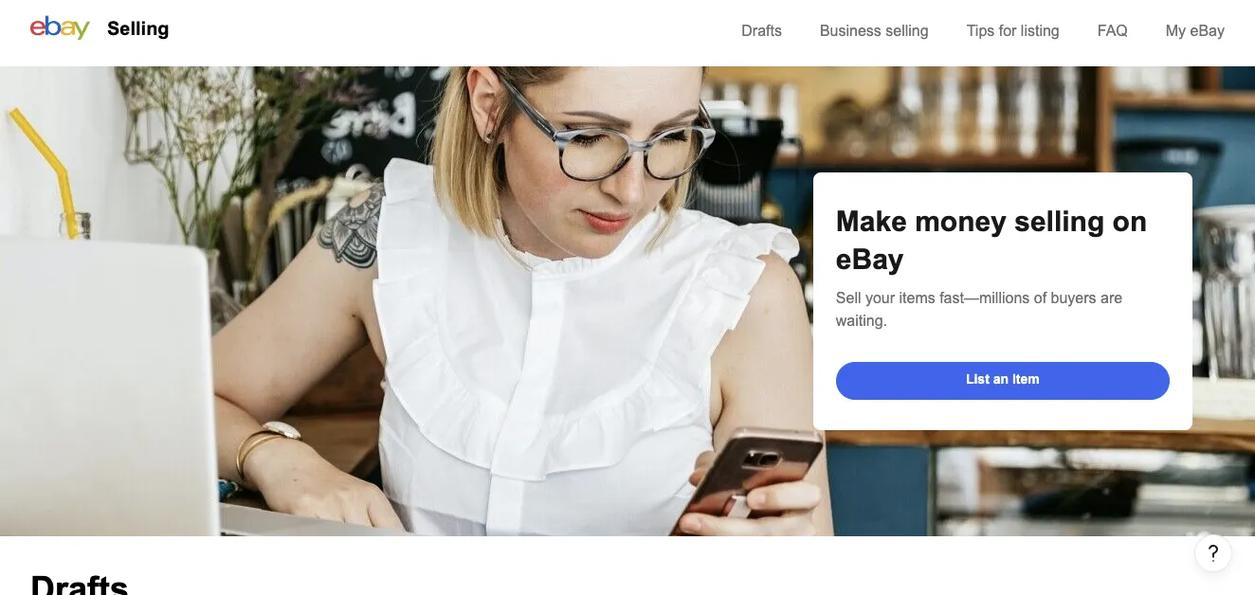 Task type: vqa. For each thing, say whether or not it's contained in the screenshot.
purchase: in Original filter The price was good and it was an OEM filter. Verified purchase: Yes | Condition: new | Sold by: eni-autosupply
no



Task type: locate. For each thing, give the bounding box(es) containing it.
ebay down make
[[836, 244, 904, 275]]

sell
[[836, 289, 861, 306]]

business selling link
[[820, 22, 929, 39]]

money
[[915, 206, 1007, 238]]

selling
[[886, 22, 929, 39], [1015, 206, 1105, 238]]

list
[[966, 372, 990, 387]]

0 horizontal spatial selling
[[886, 22, 929, 39]]

my ebay link
[[1166, 22, 1225, 39]]

drafts
[[742, 22, 782, 39]]

items
[[899, 289, 936, 306]]

0 vertical spatial selling
[[886, 22, 929, 39]]

1 vertical spatial ebay
[[836, 244, 904, 275]]

selling left on
[[1015, 206, 1105, 238]]

0 vertical spatial ebay
[[1191, 22, 1225, 39]]

ebay
[[1191, 22, 1225, 39], [836, 244, 904, 275]]

ebay right my
[[1191, 22, 1225, 39]]

faq link
[[1098, 22, 1128, 39]]

selling right business
[[886, 22, 929, 39]]

business
[[820, 22, 882, 39]]

1 vertical spatial selling
[[1015, 206, 1105, 238]]

1 horizontal spatial selling
[[1015, 206, 1105, 238]]

of
[[1034, 289, 1047, 306]]

make money selling on ebay
[[836, 206, 1148, 275]]

your
[[866, 289, 895, 306]]

sell your items fast—millions of buyers are waiting.
[[836, 289, 1123, 329]]

tips
[[967, 22, 995, 39]]

my ebay
[[1166, 22, 1225, 39]]

an
[[993, 372, 1009, 387]]

0 horizontal spatial ebay
[[836, 244, 904, 275]]



Task type: describe. For each thing, give the bounding box(es) containing it.
listing
[[1021, 22, 1060, 39]]

drafts link
[[742, 22, 782, 39]]

are
[[1101, 289, 1123, 306]]

make
[[836, 206, 907, 238]]

1 horizontal spatial ebay
[[1191, 22, 1225, 39]]

tips for listing
[[967, 22, 1060, 39]]

list an item
[[966, 372, 1040, 387]]

selling inside "make money selling on ebay"
[[1015, 206, 1105, 238]]

fast—millions
[[940, 289, 1030, 306]]

business selling
[[820, 22, 929, 39]]

ebay inside "make money selling on ebay"
[[836, 244, 904, 275]]

waiting.
[[836, 312, 888, 329]]

list an item link
[[836, 362, 1170, 400]]

selling
[[107, 18, 169, 39]]

for
[[999, 22, 1017, 39]]

faq
[[1098, 22, 1128, 39]]

my
[[1166, 22, 1186, 39]]

tips for listing link
[[967, 22, 1060, 39]]

on
[[1113, 206, 1148, 238]]

item
[[1013, 372, 1040, 387]]

help, opens dialogs image
[[1204, 544, 1223, 563]]

buyers
[[1051, 289, 1097, 306]]



